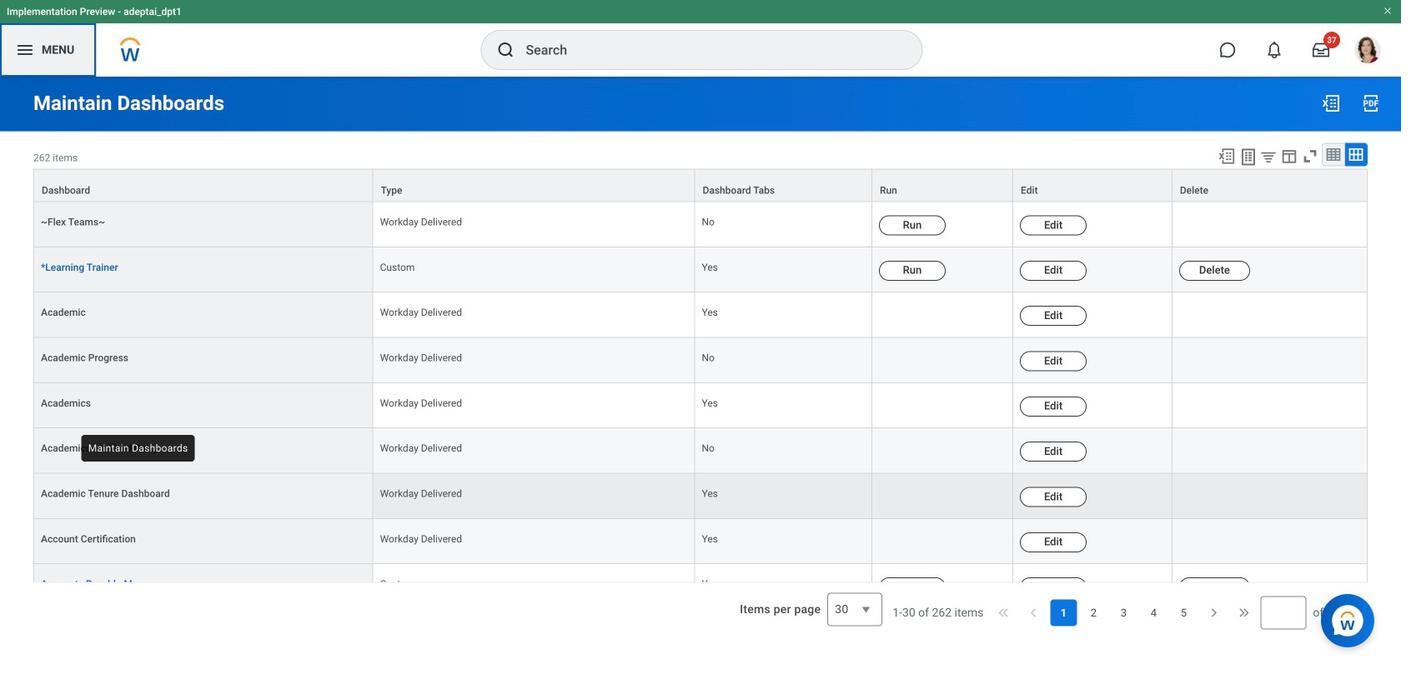 Task type: describe. For each thing, give the bounding box(es) containing it.
select to filter grid data image
[[1260, 148, 1278, 166]]

fullscreen image
[[1302, 147, 1320, 166]]

1 row from the top
[[33, 169, 1368, 202]]

view printable version (pdf) image
[[1362, 93, 1382, 113]]

8 row from the top
[[33, 474, 1368, 520]]

account certification element
[[41, 531, 136, 546]]

export to excel image
[[1218, 147, 1236, 166]]

~flex teams~ element
[[41, 213, 105, 228]]

4 row from the top
[[33, 293, 1368, 338]]

list inside the pagination element
[[1051, 600, 1198, 627]]

chevron 2x left small image
[[996, 605, 1012, 622]]

Go to page number text field
[[1261, 597, 1307, 630]]

inbox large image
[[1313, 42, 1330, 58]]

5 row from the top
[[33, 338, 1368, 384]]

close environment banner image
[[1383, 6, 1393, 16]]

items per page element
[[738, 584, 883, 637]]

3 row from the top
[[33, 248, 1368, 293]]

6 row from the top
[[33, 384, 1368, 429]]

9 row from the top
[[33, 520, 1368, 565]]

pagination element
[[893, 584, 1368, 644]]

academic tenure dashboard element
[[41, 485, 170, 500]]

chevron left small image
[[1026, 605, 1042, 622]]

academic progress element
[[41, 349, 128, 364]]



Task type: vqa. For each thing, say whether or not it's contained in the screenshot.
Worker Security link
no



Task type: locate. For each thing, give the bounding box(es) containing it.
toolbar
[[1211, 143, 1368, 169]]

expand table image
[[1348, 146, 1365, 163]]

search image
[[496, 40, 516, 60]]

academics element
[[41, 395, 91, 410]]

export to worksheets image
[[1239, 147, 1259, 167]]

10 row from the top
[[33, 565, 1368, 610]]

chevron right small image
[[1206, 605, 1223, 622]]

notifications large image
[[1267, 42, 1283, 58]]

academic element
[[41, 304, 86, 319]]

export to excel image
[[1322, 93, 1342, 113]]

list
[[1051, 600, 1198, 627]]

click to view/edit grid preferences image
[[1281, 147, 1299, 166]]

2 row from the top
[[33, 202, 1368, 248]]

Search Workday  search field
[[526, 32, 888, 68]]

profile logan mcneil image
[[1355, 37, 1382, 67]]

academics for third party element
[[41, 440, 158, 455]]

table image
[[1326, 146, 1342, 163]]

main content
[[0, 77, 1402, 675]]

7 row from the top
[[33, 429, 1368, 474]]

row
[[33, 169, 1368, 202], [33, 202, 1368, 248], [33, 248, 1368, 293], [33, 293, 1368, 338], [33, 338, 1368, 384], [33, 384, 1368, 429], [33, 429, 1368, 474], [33, 474, 1368, 520], [33, 520, 1368, 565], [33, 565, 1368, 610]]

status
[[893, 605, 984, 622]]

status inside the pagination element
[[893, 605, 984, 622]]

justify image
[[15, 40, 35, 60]]

cell
[[1173, 202, 1368, 248], [873, 293, 1014, 338], [1173, 293, 1368, 338], [873, 338, 1014, 384], [1173, 338, 1368, 384], [873, 384, 1014, 429], [1173, 384, 1368, 429], [873, 429, 1014, 474], [1173, 429, 1368, 474], [873, 474, 1014, 520], [1173, 474, 1368, 520], [873, 520, 1014, 565], [1173, 520, 1368, 565]]

chevron 2x right small image
[[1236, 605, 1253, 622]]

banner
[[0, 0, 1402, 77]]



